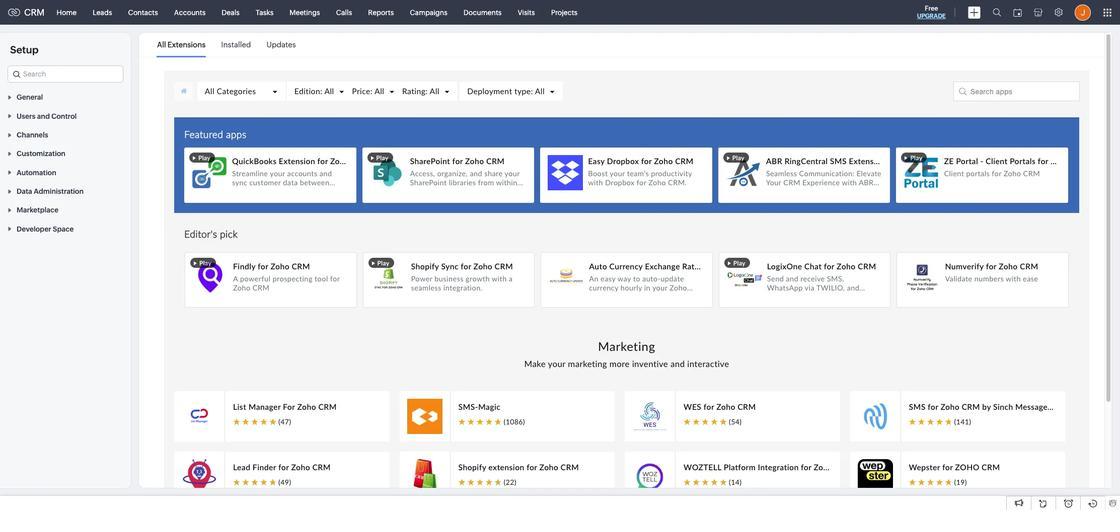 Task type: describe. For each thing, give the bounding box(es) containing it.
home
[[57, 8, 77, 16]]

marketplace
[[17, 206, 58, 214]]

contacts link
[[120, 0, 166, 24]]

search element
[[987, 0, 1008, 25]]

home link
[[49, 0, 85, 24]]

search image
[[993, 8, 1002, 17]]

leads link
[[85, 0, 120, 24]]

channels
[[17, 131, 48, 139]]

installed link
[[221, 33, 251, 56]]

meetings
[[290, 8, 320, 16]]

developer
[[17, 225, 51, 233]]

all extensions
[[157, 40, 206, 49]]

campaigns link
[[402, 0, 456, 24]]

contacts
[[128, 8, 158, 16]]

setup
[[10, 44, 39, 55]]

automation button
[[0, 163, 131, 182]]

general button
[[0, 88, 131, 106]]

create menu element
[[962, 0, 987, 24]]

projects link
[[543, 0, 586, 24]]

crm
[[24, 7, 45, 18]]

campaigns
[[410, 8, 448, 16]]

calendar image
[[1014, 8, 1022, 16]]

automation
[[17, 169, 56, 177]]

control
[[51, 112, 77, 120]]

all
[[157, 40, 166, 49]]

space
[[53, 225, 74, 233]]

profile image
[[1075, 4, 1091, 20]]

data administration button
[[0, 182, 131, 200]]

all extensions link
[[157, 33, 206, 56]]

marketplace button
[[0, 200, 131, 219]]

deals link
[[214, 0, 248, 24]]

crm link
[[8, 7, 45, 18]]

updates
[[267, 40, 296, 49]]

Search text field
[[8, 66, 123, 82]]

create menu image
[[969, 6, 981, 18]]

general
[[17, 93, 43, 101]]

calls link
[[328, 0, 360, 24]]

users and control
[[17, 112, 77, 120]]

calls
[[336, 8, 352, 16]]

deals
[[222, 8, 240, 16]]



Task type: vqa. For each thing, say whether or not it's contained in the screenshot.
Tasks in the top left of the page
yes



Task type: locate. For each thing, give the bounding box(es) containing it.
updates link
[[267, 33, 296, 56]]

data administration
[[17, 187, 84, 195]]

leads
[[93, 8, 112, 16]]

free
[[925, 5, 939, 12]]

data
[[17, 187, 32, 195]]

tasks link
[[248, 0, 282, 24]]

documents link
[[456, 0, 510, 24]]

administration
[[34, 187, 84, 195]]

developer space
[[17, 225, 74, 233]]

accounts link
[[166, 0, 214, 24]]

users
[[17, 112, 35, 120]]

upgrade
[[918, 13, 946, 20]]

tasks
[[256, 8, 274, 16]]

documents
[[464, 8, 502, 16]]

users and control button
[[0, 106, 131, 125]]

profile element
[[1069, 0, 1097, 24]]

installed
[[221, 40, 251, 49]]

visits link
[[510, 0, 543, 24]]

reports
[[368, 8, 394, 16]]

and
[[37, 112, 50, 120]]

developer space button
[[0, 219, 131, 238]]

projects
[[551, 8, 578, 16]]

customization button
[[0, 144, 131, 163]]

accounts
[[174, 8, 206, 16]]

meetings link
[[282, 0, 328, 24]]

extensions
[[168, 40, 206, 49]]

reports link
[[360, 0, 402, 24]]

None field
[[8, 65, 123, 83]]

visits
[[518, 8, 535, 16]]

free upgrade
[[918, 5, 946, 20]]

channels button
[[0, 125, 131, 144]]

customization
[[17, 150, 65, 158]]



